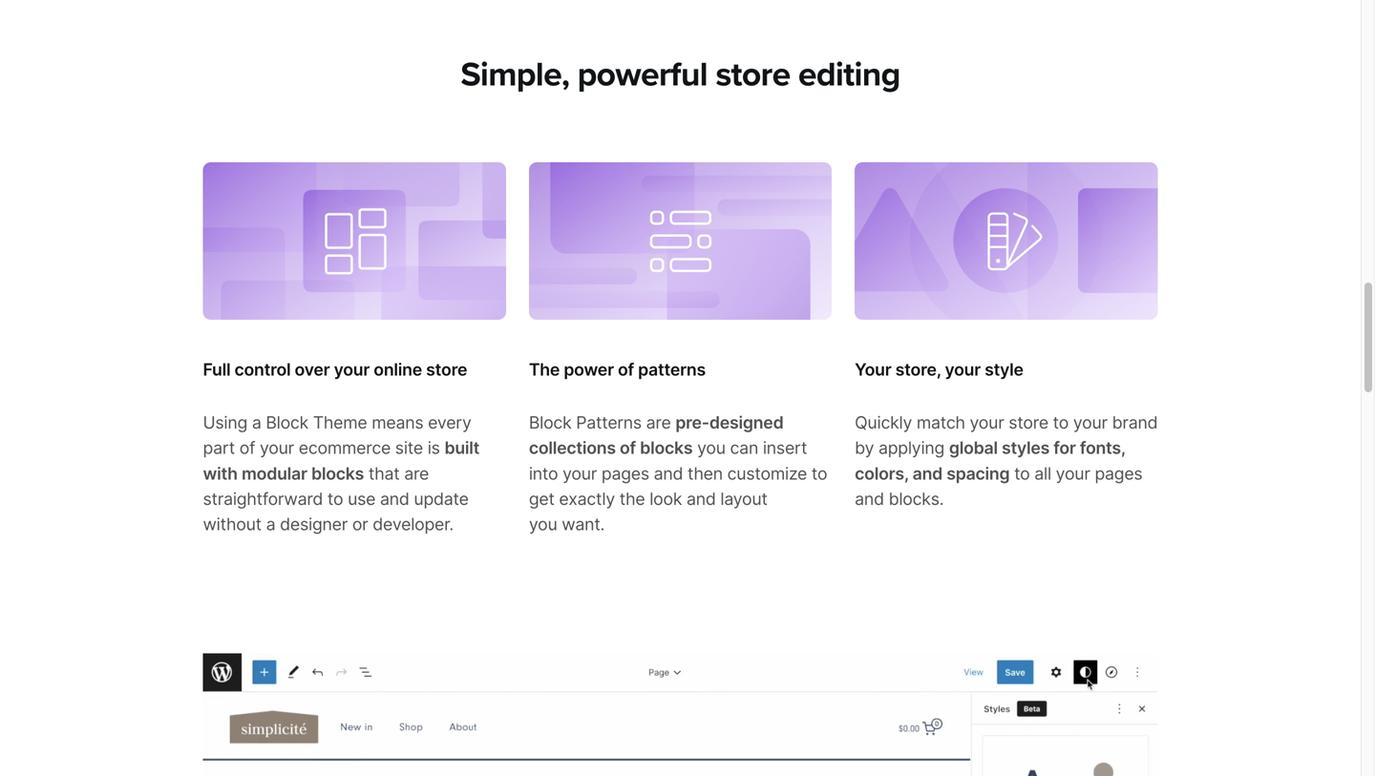 Task type: vqa. For each thing, say whether or not it's contained in the screenshot.
in within In fact, there are thousands of web hosting companies to choose from. A broad range of choices has advantages like flexibility in pricing and features tailored to highly- specific needs.
no



Task type: describe. For each thing, give the bounding box(es) containing it.
that
[[369, 464, 400, 484]]

block inside using a block theme means every part of your ecommerce site is
[[266, 413, 309, 433]]

your
[[855, 360, 892, 380]]

by
[[855, 438, 874, 459]]

your inside you can insert into your pages and then customize to get exactly the look and layout you want.
[[563, 464, 597, 484]]

of inside using a block theme means every part of your ecommerce site is
[[240, 438, 255, 459]]

and inside to all your pages and blocks.
[[855, 489, 885, 510]]

global styles for fonts, colors, and spacing
[[855, 438, 1126, 484]]

then
[[688, 464, 723, 484]]

insert
[[763, 438, 807, 459]]

and inside global styles for fonts, colors, and spacing
[[913, 464, 943, 484]]

theme
[[313, 413, 367, 433]]

collections
[[529, 438, 616, 459]]

your store, your style
[[855, 360, 1024, 380]]

get
[[529, 489, 555, 510]]

pages inside to all your pages and blocks.
[[1095, 464, 1143, 484]]

blocks.
[[889, 489, 944, 510]]

fonts,
[[1080, 438, 1126, 459]]

designer
[[280, 514, 348, 535]]

1 horizontal spatial are
[[646, 413, 671, 433]]

all
[[1035, 464, 1052, 484]]

built
[[445, 438, 480, 459]]

over
[[295, 360, 330, 380]]

to inside to all your pages and blocks.
[[1015, 464, 1030, 484]]

and down then
[[687, 489, 716, 510]]

pages inside you can insert into your pages and then customize to get exactly the look and layout you want.
[[602, 464, 650, 484]]

of right power
[[618, 360, 634, 380]]

you want.
[[529, 514, 605, 535]]

every
[[428, 413, 472, 433]]

using a block theme means every part of your ecommerce site is
[[203, 413, 472, 459]]

quickly
[[855, 413, 913, 433]]

full control over your online store
[[203, 360, 467, 380]]

pre-designed collections of blocks
[[529, 413, 784, 459]]

a inside "that are straightforward to use and update without a designer or developer."
[[266, 514, 276, 535]]

patterns
[[576, 413, 642, 433]]

site
[[395, 438, 423, 459]]

use
[[348, 489, 376, 510]]

style
[[985, 360, 1024, 380]]

are inside "that are straightforward to use and update without a designer or developer."
[[404, 464, 429, 484]]

patterns
[[638, 360, 706, 380]]

can
[[730, 438, 759, 459]]

layout
[[721, 489, 768, 510]]

0 horizontal spatial store
[[426, 360, 467, 380]]

update
[[414, 489, 469, 510]]

control
[[235, 360, 291, 380]]

global
[[950, 438, 998, 459]]

the power of patterns
[[529, 360, 706, 380]]

customize
[[728, 464, 807, 484]]

without
[[203, 514, 262, 535]]

styles
[[1002, 438, 1050, 459]]

or
[[352, 514, 368, 535]]



Task type: locate. For each thing, give the bounding box(es) containing it.
1 block from the left
[[266, 413, 309, 433]]

your inside to all your pages and blocks.
[[1056, 464, 1091, 484]]

store,
[[896, 360, 941, 380]]

quickly match your store to your brand by applying
[[855, 413, 1158, 459]]

0 horizontal spatial are
[[404, 464, 429, 484]]

1 vertical spatial are
[[404, 464, 429, 484]]

and inside "that are straightforward to use and update without a designer or developer."
[[380, 489, 410, 510]]

0 horizontal spatial blocks
[[311, 464, 364, 484]]

and down colors,
[[855, 489, 885, 510]]

you
[[698, 438, 726, 459]]

1 horizontal spatial store
[[716, 54, 791, 95]]

2 horizontal spatial store
[[1009, 413, 1049, 433]]

blocks down pre-
[[640, 438, 693, 459]]

you can insert into your pages and then customize to get exactly the look and layout you want.
[[529, 438, 828, 535]]

are left pre-
[[646, 413, 671, 433]]

2 pages from the left
[[1095, 464, 1143, 484]]

match
[[917, 413, 966, 433]]

spacing
[[947, 464, 1010, 484]]

store
[[716, 54, 791, 95], [426, 360, 467, 380], [1009, 413, 1049, 433]]

of
[[618, 360, 634, 380], [240, 438, 255, 459], [620, 438, 636, 459]]

is
[[428, 438, 440, 459]]

a inside using a block theme means every part of your ecommerce site is
[[252, 413, 261, 433]]

your up modular
[[260, 438, 294, 459]]

are
[[646, 413, 671, 433], [404, 464, 429, 484]]

with
[[203, 464, 238, 484]]

power
[[564, 360, 614, 380]]

straightforward
[[203, 489, 323, 510]]

online
[[374, 360, 422, 380]]

block up modular
[[266, 413, 309, 433]]

built with modular blocks
[[203, 438, 480, 484]]

pages up the
[[602, 464, 650, 484]]

to all your pages and blocks.
[[855, 464, 1143, 510]]

of inside pre-designed collections of blocks
[[620, 438, 636, 459]]

that are straightforward to use and update without a designer or developer.
[[203, 464, 469, 535]]

your up fonts,
[[1074, 413, 1108, 433]]

editing
[[799, 54, 901, 95]]

your down for
[[1056, 464, 1091, 484]]

1 horizontal spatial block
[[529, 413, 572, 433]]

means
[[372, 413, 424, 433]]

store inside quickly match your store to your brand by applying
[[1009, 413, 1049, 433]]

modular
[[242, 464, 307, 484]]

of down patterns in the left of the page
[[620, 438, 636, 459]]

your right over
[[334, 360, 370, 380]]

2 block from the left
[[529, 413, 572, 433]]

1 vertical spatial blocks
[[311, 464, 364, 484]]

to inside "that are straightforward to use and update without a designer or developer."
[[328, 489, 343, 510]]

pre-
[[676, 413, 710, 433]]

1 vertical spatial a
[[266, 514, 276, 535]]

a
[[252, 413, 261, 433], [266, 514, 276, 535]]

block patterns are
[[529, 413, 676, 433]]

using
[[203, 413, 248, 433]]

0 horizontal spatial a
[[252, 413, 261, 433]]

look
[[650, 489, 682, 510]]

the
[[529, 360, 560, 380]]

your
[[334, 360, 370, 380], [945, 360, 981, 380], [970, 413, 1005, 433], [1074, 413, 1108, 433], [260, 438, 294, 459], [563, 464, 597, 484], [1056, 464, 1091, 484]]

of right part
[[240, 438, 255, 459]]

applying
[[879, 438, 945, 459]]

1 vertical spatial store
[[426, 360, 467, 380]]

block up collections
[[529, 413, 572, 433]]

simple, powerful store editing
[[461, 54, 901, 95]]

1 horizontal spatial blocks
[[640, 438, 693, 459]]

block
[[266, 413, 309, 433], [529, 413, 572, 433]]

blocks
[[640, 438, 693, 459], [311, 464, 364, 484]]

0 vertical spatial store
[[716, 54, 791, 95]]

powerful
[[578, 54, 708, 95]]

your up exactly
[[563, 464, 597, 484]]

blocks inside built with modular blocks
[[311, 464, 364, 484]]

full
[[203, 360, 231, 380]]

brand
[[1113, 413, 1158, 433]]

to right customize
[[812, 464, 828, 484]]

and up blocks.
[[913, 464, 943, 484]]

for
[[1054, 438, 1076, 459]]

pages down fonts,
[[1095, 464, 1143, 484]]

exactly
[[559, 489, 615, 510]]

and up look
[[654, 464, 683, 484]]

to inside you can insert into your pages and then customize to get exactly the look and layout you want.
[[812, 464, 828, 484]]

pages
[[602, 464, 650, 484], [1095, 464, 1143, 484]]

0 horizontal spatial block
[[266, 413, 309, 433]]

1 horizontal spatial pages
[[1095, 464, 1143, 484]]

and
[[654, 464, 683, 484], [913, 464, 943, 484], [380, 489, 410, 510], [687, 489, 716, 510], [855, 489, 885, 510]]

simple,
[[461, 54, 570, 95]]

to left all
[[1015, 464, 1030, 484]]

1 pages from the left
[[602, 464, 650, 484]]

to inside quickly match your store to your brand by applying
[[1053, 413, 1069, 433]]

2 vertical spatial store
[[1009, 413, 1049, 433]]

ecommerce
[[299, 438, 391, 459]]

your inside using a block theme means every part of your ecommerce site is
[[260, 438, 294, 459]]

developer.
[[373, 514, 454, 535]]

a right the using
[[252, 413, 261, 433]]

designed
[[710, 413, 784, 433]]

0 vertical spatial are
[[646, 413, 671, 433]]

into
[[529, 464, 558, 484]]

0 vertical spatial blocks
[[640, 438, 693, 459]]

to
[[1053, 413, 1069, 433], [812, 464, 828, 484], [1015, 464, 1030, 484], [328, 489, 343, 510]]

blocks inside pre-designed collections of blocks
[[640, 438, 693, 459]]

your left style
[[945, 360, 981, 380]]

0 horizontal spatial pages
[[602, 464, 650, 484]]

0 vertical spatial a
[[252, 413, 261, 433]]

to up for
[[1053, 413, 1069, 433]]

to left use
[[328, 489, 343, 510]]

the
[[620, 489, 645, 510]]

colors,
[[855, 464, 909, 484]]

1 horizontal spatial a
[[266, 514, 276, 535]]

your up global
[[970, 413, 1005, 433]]

blocks down ecommerce
[[311, 464, 364, 484]]

and down that
[[380, 489, 410, 510]]

part
[[203, 438, 235, 459]]

are down site
[[404, 464, 429, 484]]

a down straightforward
[[266, 514, 276, 535]]



